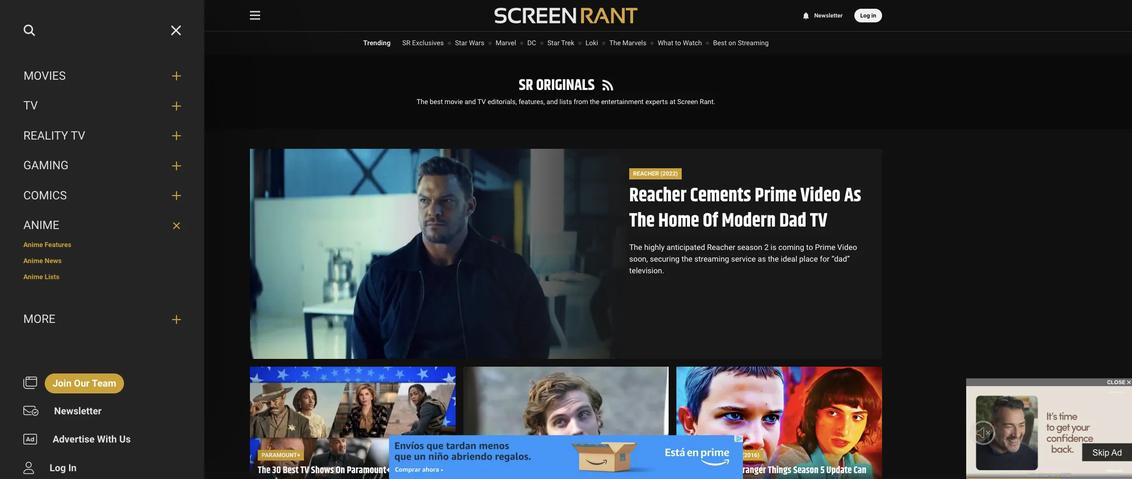 Task type: locate. For each thing, give the bounding box(es) containing it.
things
[[720, 452, 741, 459], [768, 463, 792, 479]]

tv left editorials,
[[478, 98, 486, 106]]

tv down movies on the left top
[[23, 99, 38, 112]]

sr left exclusives
[[403, 39, 411, 47]]

editorials,
[[488, 98, 517, 106]]

is
[[495, 476, 501, 479]]

log
[[861, 12, 871, 19], [50, 462, 66, 474]]

1 vertical spatial paramount+
[[347, 463, 391, 479]]

and right movie
[[465, 98, 476, 106]]

1 horizontal spatial what
[[658, 39, 674, 47]]

stranger down (2016)
[[736, 463, 767, 479]]

reacher up the streaming
[[708, 243, 736, 252]]

0 horizontal spatial newsletter link
[[46, 401, 109, 422]]

0 horizontal spatial best
[[283, 463, 299, 479]]

anime up anime news at the bottom of the page
[[23, 241, 43, 249]]

reacher down "reacher (2022)" link
[[630, 181, 687, 211]]

1 horizontal spatial prime
[[816, 243, 836, 252]]

sr for exclusives
[[403, 39, 411, 47]]

modern
[[722, 206, 776, 236]]

the down anticipated
[[682, 254, 693, 264]]

paramount+
[[262, 452, 301, 459], [347, 463, 391, 479]]

sr inside sr originals the best movie and tv editorials, features, and lists from the entertainment experts at screen rant.
[[519, 73, 534, 97]]

0 vertical spatial newsletter link
[[802, 12, 843, 19]]

0 vertical spatial reacher
[[634, 170, 659, 177]]

1 horizontal spatial walking
[[566, 463, 594, 479]]

0 horizontal spatial in
[[68, 462, 77, 474]]

experts
[[646, 98, 668, 106]]

the
[[590, 98, 600, 106], [682, 254, 693, 264], [768, 254, 779, 264]]

entertainment
[[602, 98, 644, 106]]

anime link
[[23, 219, 164, 233]]

newsletter link
[[802, 12, 843, 19], [46, 401, 109, 422]]

sr
[[403, 39, 411, 47], [519, 73, 534, 97]]

0 vertical spatial best
[[714, 39, 727, 47]]

shows
[[311, 463, 334, 479]]

as
[[845, 181, 862, 211]]

fear the walking dead (2015) it says a lot that fear the walking dead's series finale is what should've been done 5 years ago
[[471, 452, 644, 479]]

0 vertical spatial log
[[861, 12, 871, 19]]

1 horizontal spatial and
[[547, 98, 558, 106]]

1 vertical spatial log in
[[50, 462, 77, 474]]

5 inside fear the walking dead (2015) it says a lot that fear the walking dead's series finale is what should've been done 5 years ago
[[599, 476, 604, 479]]

anime inside 'link'
[[23, 257, 43, 265]]

anime for anime news
[[23, 257, 43, 265]]

1 vertical spatial to
[[807, 243, 814, 252]]

done
[[580, 476, 597, 479]]

the left marvels
[[610, 39, 621, 47]]

the inside sr originals the best movie and tv editorials, features, and lists from the entertainment experts at screen rant.
[[417, 98, 428, 106]]

close ✕
[[1108, 380, 1132, 385]]

reacher (2022) link
[[630, 168, 682, 180]]

lists
[[45, 273, 59, 281]]

to
[[748, 476, 757, 479]]

in
[[872, 12, 877, 19], [68, 462, 77, 474]]

the left 30
[[258, 463, 271, 479]]

log in
[[861, 12, 877, 19], [50, 462, 77, 474]]

1 horizontal spatial 5
[[821, 463, 825, 479]]

best right 30
[[283, 463, 299, 479]]

prime inside the highly anticipated reacher season 2 is coming to prime video soon, securing the streaming service as the ideal place for "dad" television.
[[816, 243, 836, 252]]

1 horizontal spatial log
[[861, 12, 871, 19]]

0 vertical spatial prime
[[755, 181, 797, 211]]

star wars
[[455, 39, 485, 47]]

what right 'is' at the left of page
[[503, 476, 520, 479]]

0 horizontal spatial fear
[[475, 452, 489, 459]]

1 horizontal spatial to
[[807, 243, 814, 252]]

best inside paramount+ the 30 best tv shows on paramount+ (november 2023)
[[283, 463, 299, 479]]

sr up features,
[[519, 73, 534, 97]]

rest
[[758, 476, 774, 479]]

tv
[[478, 98, 486, 106], [23, 99, 38, 112], [71, 129, 85, 142], [811, 206, 828, 236], [301, 463, 309, 479]]

advertise with us link
[[45, 430, 139, 451]]

watch
[[683, 39, 703, 47]]

the left the best at the top of page
[[417, 98, 428, 106]]

1 vertical spatial sr
[[519, 73, 534, 97]]

comics
[[23, 189, 67, 202]]

marvels
[[623, 39, 647, 47]]

video
[[801, 181, 841, 211], [838, 243, 858, 252]]

3 anime from the top
[[23, 257, 43, 265]]

1 vertical spatial what
[[503, 476, 520, 479]]

1 vertical spatial video
[[838, 243, 858, 252]]

anime features link
[[23, 241, 181, 250]]

best left on
[[714, 39, 727, 47]]

1 anime from the top
[[23, 219, 59, 232]]

sr originals the best movie and tv editorials, features, and lists from the entertainment experts at screen rant.
[[417, 73, 716, 106]]

0 vertical spatial to
[[676, 39, 682, 47]]

1 horizontal spatial log in
[[861, 12, 877, 19]]

1 vertical spatial best
[[283, 463, 299, 479]]

star for star trek
[[548, 39, 560, 47]]

2 star from the left
[[548, 39, 560, 47]]

0 horizontal spatial sr
[[403, 39, 411, 47]]

anime up anime features
[[23, 219, 59, 232]]

to left 'watch'
[[676, 39, 682, 47]]

2 and from the left
[[547, 98, 558, 106]]

0 vertical spatial what
[[658, 39, 674, 47]]

the up soon,
[[630, 243, 643, 252]]

prime
[[755, 181, 797, 211], [816, 243, 836, 252]]

jack reacher standing tall while captured in reacher season 2 image
[[250, 149, 630, 359]]

screenrant logo image
[[495, 8, 638, 23]]

the inside the highly anticipated reacher season 2 is coming to prime video soon, securing the streaming service as the ideal place for "dad" television.
[[630, 243, 643, 252]]

things left season
[[768, 463, 792, 479]]

with
[[97, 434, 117, 445]]

years
[[605, 476, 625, 479]]

0 horizontal spatial things
[[720, 452, 741, 459]]

0 vertical spatial sr
[[403, 39, 411, 47]]

0 horizontal spatial prime
[[755, 181, 797, 211]]

1 vertical spatial reacher
[[630, 181, 687, 211]]

to up "place"
[[807, 243, 814, 252]]

2 horizontal spatial the
[[768, 254, 779, 264]]

reacher (2022) reacher cements prime video as the home of modern dad tv
[[630, 170, 862, 236]]

0 horizontal spatial 5
[[599, 476, 604, 479]]

the up highly
[[630, 206, 655, 236]]

anime for anime features
[[23, 241, 43, 249]]

(2022)
[[661, 170, 678, 177]]

what left 'watch'
[[658, 39, 674, 47]]

0 horizontal spatial what
[[503, 476, 520, 479]]

stranger up the much-
[[689, 452, 719, 459]]

streaming
[[738, 39, 769, 47]]

paramount+ up 30
[[262, 452, 301, 459]]

eleven and mike from stranger things image
[[677, 367, 883, 479]]

skip
[[1093, 448, 1110, 458]]

1 horizontal spatial sr
[[519, 73, 534, 97]]

5 right done
[[599, 476, 604, 479]]

video left as
[[801, 181, 841, 211]]

the inside paramount+ the 30 best tv shows on paramount+ (november 2023)
[[258, 463, 271, 479]]

fear up says
[[475, 452, 489, 459]]

1 vertical spatial stranger
[[736, 463, 767, 479]]

anime for anime lists
[[23, 273, 43, 281]]

wars
[[469, 39, 485, 47]]

1 horizontal spatial fear
[[534, 463, 550, 479]]

1 vertical spatial things
[[768, 463, 792, 479]]

exclusives
[[412, 39, 444, 47]]

1 horizontal spatial the
[[682, 254, 693, 264]]

us
[[119, 434, 131, 445]]

fear down "dead"
[[534, 463, 550, 479]]

to
[[676, 39, 682, 47], [807, 243, 814, 252]]

and
[[465, 98, 476, 106], [547, 98, 558, 106]]

cements
[[691, 181, 752, 211]]

0 vertical spatial walking
[[503, 452, 529, 459]]

0 horizontal spatial log
[[50, 462, 66, 474]]

soon,
[[630, 254, 648, 264]]

0 horizontal spatial the
[[590, 98, 600, 106]]

lists
[[560, 98, 572, 106]]

update
[[827, 463, 852, 479]]

tv inside paramount+ the 30 best tv shows on paramount+ (november 2023)
[[301, 463, 309, 479]]

0 vertical spatial video
[[801, 181, 841, 211]]

tv left shows
[[301, 463, 309, 479]]

close ✕ button
[[967, 379, 1133, 386]]

anime down anime news at the bottom of the page
[[23, 273, 43, 281]]

0 horizontal spatial and
[[465, 98, 476, 106]]

our
[[74, 378, 90, 389]]

0 horizontal spatial walking
[[503, 452, 529, 459]]

1 horizontal spatial newsletter
[[815, 12, 843, 19]]

0 vertical spatial things
[[720, 452, 741, 459]]

the right as
[[768, 254, 779, 264]]

more
[[23, 313, 55, 326]]

(2016)
[[743, 452, 760, 459]]

the marvels
[[610, 39, 647, 47]]

sr exclusives link
[[403, 39, 444, 47]]

paramount+ right on
[[347, 463, 391, 479]]

the right "from"
[[590, 98, 600, 106]]

advertisement region
[[389, 436, 744, 479]]

1 vertical spatial newsletter
[[54, 405, 102, 417]]

anime lists link
[[23, 273, 181, 282]]

concerns
[[714, 476, 746, 479]]

close
[[1108, 380, 1126, 385]]

reality
[[23, 129, 68, 142]]

5 left 'update'
[[821, 463, 825, 479]]

1 horizontal spatial things
[[768, 463, 792, 479]]

2 anime from the top
[[23, 241, 43, 249]]

1 horizontal spatial in
[[872, 12, 877, 19]]

1 vertical spatial log
[[50, 462, 66, 474]]

stranger
[[689, 452, 719, 459], [736, 463, 767, 479]]

star left trek
[[548, 39, 560, 47]]

news
[[45, 257, 62, 265]]

1 horizontal spatial newsletter link
[[802, 12, 843, 19]]

0 vertical spatial fear
[[475, 452, 489, 459]]

0 horizontal spatial paramount+
[[262, 452, 301, 459]]

1 vertical spatial prime
[[816, 243, 836, 252]]

video up ""dad""
[[838, 243, 858, 252]]

0 vertical spatial paramount+
[[262, 452, 301, 459]]

1 horizontal spatial star
[[548, 39, 560, 47]]

from
[[574, 98, 589, 106]]

and left lists
[[547, 98, 558, 106]]

reacher left (2022)
[[634, 170, 659, 177]]

1 vertical spatial newsletter link
[[46, 401, 109, 422]]

1 star from the left
[[455, 39, 468, 47]]

season
[[794, 463, 819, 479]]

2 vertical spatial reacher
[[708, 243, 736, 252]]

0 horizontal spatial star
[[455, 39, 468, 47]]

tv right dad
[[811, 206, 828, 236]]

gaming
[[23, 159, 69, 172]]

0 horizontal spatial log in
[[50, 462, 77, 474]]

1 horizontal spatial stranger
[[736, 463, 767, 479]]

tv link
[[23, 99, 164, 113]]

tv right reality on the left of page
[[71, 129, 85, 142]]

0 horizontal spatial stranger
[[689, 452, 719, 459]]

2
[[765, 243, 769, 252]]

4 anime from the top
[[23, 273, 43, 281]]

reacher inside the highly anticipated reacher season 2 is coming to prime video soon, securing the streaming service as the ideal place for "dad" television.
[[708, 243, 736, 252]]

of
[[703, 206, 719, 236]]

on
[[729, 39, 737, 47]]

anime up 'anime lists'
[[23, 257, 43, 265]]

video inside the highly anticipated reacher season 2 is coming to prime video soon, securing the streaming service as the ideal place for "dad" television.
[[838, 243, 858, 252]]

star left wars
[[455, 39, 468, 47]]

anime features
[[23, 241, 71, 249]]

things up needed
[[720, 452, 741, 459]]



Task type: vqa. For each thing, say whether or not it's contained in the screenshot.
Season on the bottom right of page
yes



Task type: describe. For each thing, give the bounding box(es) containing it.
anime news link
[[23, 257, 181, 266]]

dead's
[[596, 463, 621, 479]]

best on streaming
[[714, 39, 769, 47]]

star trek link
[[548, 39, 575, 47]]

tv inside sr originals the best movie and tv editorials, features, and lists from the entertainment experts at screen rant.
[[478, 98, 486, 106]]

(november
[[393, 463, 433, 479]]

dc
[[528, 39, 537, 47]]

reality tv link
[[23, 129, 164, 143]]

series
[[622, 463, 644, 479]]

1 vertical spatial walking
[[566, 463, 594, 479]]

1 horizontal spatial best
[[714, 39, 727, 47]]

sr for originals
[[519, 73, 534, 97]]

much-
[[685, 463, 707, 479]]

0:06
[[1062, 472, 1072, 478]]

for
[[820, 254, 830, 264]]

the inside reacher (2022) reacher cements prime video as the home of modern dad tv
[[630, 206, 655, 236]]

1 vertical spatial in
[[68, 462, 77, 474]]

been
[[560, 476, 578, 479]]

reality tv
[[23, 129, 85, 142]]

paramount+ the 30 best tv shows on paramount+ (november 2023)
[[258, 452, 433, 479]]

0 vertical spatial log in
[[861, 12, 877, 19]]

is
[[771, 243, 777, 252]]

join
[[53, 378, 72, 389]]

the up a
[[491, 452, 502, 459]]

1 horizontal spatial paramount+
[[347, 463, 391, 479]]

the down (2015)
[[552, 463, 565, 479]]

ideal
[[781, 254, 798, 264]]

it says a lot that fear the walking dead's series finale is what should've been done 5 years ago link
[[471, 463, 662, 479]]

movies link
[[23, 69, 164, 83]]

team
[[92, 378, 116, 389]]

video player region
[[967, 386, 1133, 479]]

skip ad
[[1093, 448, 1123, 458]]

can
[[854, 463, 867, 479]]

paramount+ shows - lawmen bass reeves, good fight, special ops lioness, frasier, tulsa king, 1883 image
[[250, 367, 456, 479]]

advertise
[[53, 434, 95, 445]]

movies
[[23, 69, 66, 83]]

the highly anticipated reacher season 2 is coming to prime video soon, securing the streaming service as the ideal place for "dad" television.
[[630, 243, 858, 275]]

video inside reacher (2022) reacher cements prime video as the home of modern dad tv
[[801, 181, 841, 211]]

what to watch link
[[658, 39, 703, 47]]

"dad"
[[832, 254, 850, 264]]

star wars link
[[455, 39, 485, 47]]

put
[[685, 476, 697, 479]]

(2015)
[[546, 452, 564, 459]]

movie
[[445, 98, 463, 106]]

trending
[[364, 39, 391, 47]]

loki link
[[586, 39, 599, 47]]

paramount+ link
[[258, 450, 304, 461]]

5 inside stranger things (2016) much-needed stranger things season 5 update can put age concerns to rest
[[821, 463, 825, 479]]

lot
[[504, 463, 515, 479]]

much-needed stranger things season 5 update can put age concerns to rest link
[[685, 463, 875, 479]]

service
[[732, 254, 756, 264]]

gaming link
[[23, 159, 164, 173]]

trek
[[562, 39, 575, 47]]

troy looking at charlie in fear the walking dead season 8 episode 8 image
[[464, 367, 669, 479]]

reacher cements prime video as the home of modern dad tv link
[[630, 181, 862, 236]]

30
[[272, 463, 281, 479]]

features
[[45, 241, 71, 249]]

0 horizontal spatial newsletter
[[54, 405, 102, 417]]

originals
[[536, 73, 595, 97]]

anime lists
[[23, 273, 59, 281]]

securing
[[650, 254, 680, 264]]

says
[[479, 463, 495, 479]]

ad
[[1112, 448, 1123, 458]]

stranger things (2016) link
[[685, 450, 764, 461]]

0 vertical spatial stranger
[[689, 452, 719, 459]]

✕
[[1128, 380, 1132, 385]]

marvel link
[[496, 39, 517, 47]]

best
[[430, 98, 443, 106]]

anticipated
[[667, 243, 706, 252]]

screen
[[678, 98, 699, 106]]

0 vertical spatial in
[[872, 12, 877, 19]]

comics link
[[23, 189, 164, 203]]

1 vertical spatial fear
[[534, 463, 550, 479]]

star for star wars
[[455, 39, 468, 47]]

0 horizontal spatial to
[[676, 39, 682, 47]]

what inside fear the walking dead (2015) it says a lot that fear the walking dead's series finale is what should've been done 5 years ago
[[503, 476, 520, 479]]

advertise with us
[[53, 434, 131, 445]]

prime inside reacher (2022) reacher cements prime video as the home of modern dad tv
[[755, 181, 797, 211]]

to inside the highly anticipated reacher season 2 is coming to prime video soon, securing the streaming service as the ideal place for "dad" television.
[[807, 243, 814, 252]]

television.
[[630, 266, 665, 275]]

stranger things (2016) much-needed stranger things season 5 update can put age concerns to rest
[[685, 452, 867, 479]]

should've
[[522, 476, 558, 479]]

best on streaming link
[[714, 39, 769, 47]]

tv inside reacher (2022) reacher cements prime video as the home of modern dad tv
[[811, 206, 828, 236]]

star trek
[[548, 39, 575, 47]]

highly
[[645, 243, 665, 252]]

that
[[517, 463, 533, 479]]

on
[[336, 463, 345, 479]]

the inside sr originals the best movie and tv editorials, features, and lists from the entertainment experts at screen rant.
[[590, 98, 600, 106]]

a
[[497, 463, 502, 479]]

at
[[670, 98, 676, 106]]

advertisement: 0:06
[[1028, 472, 1072, 478]]

join our team
[[53, 378, 116, 389]]

1 and from the left
[[465, 98, 476, 106]]

join our team link
[[45, 374, 124, 393]]

0 vertical spatial newsletter
[[815, 12, 843, 19]]

features,
[[519, 98, 545, 106]]

streaming
[[695, 254, 730, 264]]

anime for anime
[[23, 219, 59, 232]]

dead
[[530, 452, 545, 459]]

it
[[471, 463, 477, 479]]

season
[[738, 243, 763, 252]]



